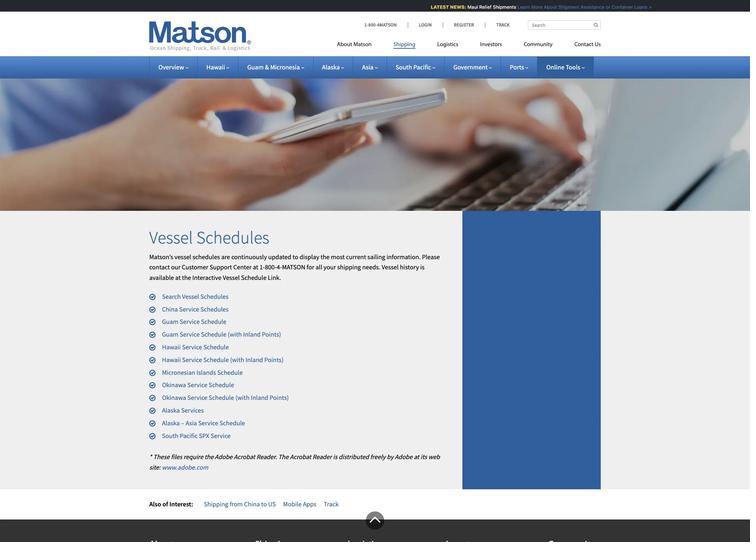Task type: describe. For each thing, give the bounding box(es) containing it.
south pacific spx service link
[[162, 432, 231, 440]]

tools
[[566, 63, 580, 71]]

government link
[[453, 63, 492, 71]]

shipping link
[[383, 38, 426, 53]]

blue matson logo with ocean, shipping, truck, rail and logistics written beneath it. image
[[149, 21, 251, 51]]

2 horizontal spatial the
[[321, 253, 330, 261]]

0 vertical spatial 800-
[[368, 22, 377, 28]]

service for guam service schedule (with inland points)
[[180, 331, 200, 339]]

hawaii service schedule (with inland points)
[[162, 356, 283, 364]]

its
[[420, 453, 427, 462]]

please
[[422, 253, 440, 261]]

spx
[[199, 432, 209, 440]]

also of interest:
[[149, 501, 193, 509]]

from
[[230, 501, 243, 509]]

contact
[[574, 42, 593, 48]]

information.
[[387, 253, 421, 261]]

hawaii for hawaii
[[206, 63, 225, 71]]

alaska services
[[162, 407, 204, 415]]

south pacific
[[396, 63, 431, 71]]

0 vertical spatial 1-
[[364, 22, 368, 28]]

pacific for south pacific
[[413, 63, 431, 71]]

more
[[527, 4, 538, 10]]

schedule for guam service schedule
[[201, 318, 226, 326]]

1- inside 'matson's vessel schedules are continuously updated to display the most current sailing information. please contact our customer support center at 1-800-4-matson for all your shipping needs. vessel history is available at the interactive vessel schedule link.'
[[260, 263, 265, 272]]

container
[[607, 4, 629, 10]]

inland for okinawa service schedule (with inland points)
[[251, 394, 268, 402]]

your
[[324, 263, 336, 272]]

interactive
[[192, 274, 221, 282]]

shipment
[[554, 4, 575, 10]]

>
[[644, 4, 647, 10]]

to inside 'matson's vessel schedules are continuously updated to display the most current sailing information. please contact our customer support center at 1-800-4-matson for all your shipping needs. vessel history is available at the interactive vessel schedule link.'
[[293, 253, 298, 261]]

logistics link
[[426, 38, 469, 53]]

alaska link
[[322, 63, 344, 71]]

alaska – asia service schedule
[[162, 419, 245, 428]]

points) for hawaii service schedule (with inland points)
[[264, 356, 283, 364]]

these
[[153, 453, 170, 462]]

micronesian
[[162, 369, 195, 377]]

service up spx
[[198, 419, 218, 428]]

by
[[387, 453, 394, 462]]

ports
[[510, 63, 524, 71]]

okinawa service schedule (with inland points)
[[162, 394, 289, 402]]

hawaii service schedule
[[162, 343, 229, 352]]

guam & micronesia link
[[247, 63, 304, 71]]

0 vertical spatial schedules
[[196, 227, 269, 249]]

4matson
[[377, 22, 397, 28]]

search vessel schedules link
[[162, 293, 228, 301]]

latest
[[427, 4, 445, 10]]

1 vertical spatial track link
[[324, 501, 339, 509]]

service for hawaii service schedule (with inland points)
[[182, 356, 202, 364]]

available
[[149, 274, 174, 282]]

schedule for okinawa service schedule (with inland points)
[[209, 394, 234, 402]]

1-800-4matson
[[364, 22, 397, 28]]

points) for guam service schedule (with inland points)
[[262, 331, 281, 339]]

(with for hawaii service schedule (with inland points)
[[230, 356, 244, 364]]

alaska services link
[[162, 407, 204, 415]]

china service schedules link
[[162, 305, 229, 314]]

interest:
[[169, 501, 193, 509]]

micronesia
[[270, 63, 300, 71]]

reader.
[[256, 453, 277, 462]]

logistics
[[437, 42, 458, 48]]

link.
[[268, 274, 281, 282]]

1 vertical spatial track
[[324, 501, 339, 509]]

hawaii for hawaii service schedule (with inland points)
[[162, 356, 181, 364]]

support
[[210, 263, 232, 272]]

&
[[265, 63, 269, 71]]

updated
[[268, 253, 291, 261]]

online tools link
[[546, 63, 585, 71]]

community
[[524, 42, 553, 48]]

vessel down information.
[[382, 263, 399, 272]]

are
[[221, 253, 230, 261]]

or
[[601, 4, 606, 10]]

mobile apps link
[[283, 501, 316, 509]]

1 adobe from the left
[[215, 453, 232, 462]]

alaska for alaska services
[[162, 407, 180, 415]]

alaska for alaska – asia service schedule
[[162, 419, 180, 428]]

news:
[[446, 4, 462, 10]]

history
[[400, 263, 419, 272]]

micronesian islands schedule link
[[162, 369, 243, 377]]

require
[[183, 453, 203, 462]]

guam service schedule (with inland points) link
[[162, 331, 281, 339]]

continuously
[[231, 253, 267, 261]]

okinawa service schedule (with inland points) link
[[162, 394, 289, 402]]

overview
[[158, 63, 184, 71]]

2 adobe from the left
[[395, 453, 412, 462]]

www.adobe.com
[[162, 464, 208, 472]]

register link
[[443, 22, 485, 28]]

0 vertical spatial track link
[[485, 22, 510, 28]]

shipments
[[489, 4, 512, 10]]

–
[[181, 419, 184, 428]]

1 vertical spatial at
[[175, 274, 181, 282]]

login link
[[408, 22, 443, 28]]

the inside * these files require the adobe acrobat reader. the acrobat reader is distributed freely by adobe at its web site:
[[205, 453, 214, 462]]

center
[[233, 263, 252, 272]]

inland for hawaii service schedule (with inland points)
[[245, 356, 263, 364]]

guam for guam service schedule (with inland points)
[[162, 331, 178, 339]]

asia link
[[362, 63, 378, 71]]

about inside "top menu" navigation
[[337, 42, 352, 48]]

matson's
[[149, 253, 173, 261]]

assistance
[[576, 4, 600, 10]]

pacific for south pacific spx service
[[180, 432, 198, 440]]

(with for okinawa service schedule (with inland points)
[[235, 394, 249, 402]]

0 vertical spatial china
[[162, 305, 178, 314]]

matson
[[353, 42, 372, 48]]

south for south pacific
[[396, 63, 412, 71]]

1 vertical spatial the
[[182, 274, 191, 282]]

2 acrobat from the left
[[290, 453, 311, 462]]

micronesian islands schedule
[[162, 369, 243, 377]]

current
[[346, 253, 366, 261]]

800- inside 'matson's vessel schedules are continuously updated to display the most current sailing information. please contact our customer support center at 1-800-4-matson for all your shipping needs. vessel history is available at the interactive vessel schedule link.'
[[265, 263, 277, 272]]

service for china service schedules
[[179, 305, 199, 314]]

ports link
[[510, 63, 528, 71]]

learn more about shipment assistance or container loans > link
[[513, 4, 647, 10]]

0 horizontal spatial asia
[[186, 419, 197, 428]]

vessel up the china service schedules link
[[182, 293, 199, 301]]

of
[[162, 501, 168, 509]]

schedule inside 'matson's vessel schedules are continuously updated to display the most current sailing information. please contact our customer support center at 1-800-4-matson for all your shipping needs. vessel history is available at the interactive vessel schedule link.'
[[241, 274, 266, 282]]

matson's vessel schedules are continuously updated to display the most current sailing information. please contact our customer support center at 1-800-4-matson for all your shipping needs. vessel history is available at the interactive vessel schedule link.
[[149, 253, 440, 282]]

service for okinawa service schedule
[[187, 381, 207, 390]]

schedule for guam service schedule (with inland points)
[[201, 331, 226, 339]]



Task type: locate. For each thing, give the bounding box(es) containing it.
display
[[300, 253, 319, 261]]

1 vertical spatial to
[[261, 501, 267, 509]]

us
[[595, 42, 601, 48]]

alaska left the services
[[162, 407, 180, 415]]

to up matson
[[293, 253, 298, 261]]

1 vertical spatial guam
[[162, 318, 178, 326]]

service down guam service schedule
[[180, 331, 200, 339]]

1 vertical spatial (with
[[230, 356, 244, 364]]

south pacific link
[[396, 63, 436, 71]]

0 vertical spatial okinawa
[[162, 381, 186, 390]]

is
[[420, 263, 425, 272], [333, 453, 337, 462]]

asia right –
[[186, 419, 197, 428]]

adobe right require
[[215, 453, 232, 462]]

track link
[[485, 22, 510, 28], [324, 501, 339, 509]]

south
[[396, 63, 412, 71], [162, 432, 178, 440]]

1 acrobat from the left
[[234, 453, 255, 462]]

1 horizontal spatial pacific
[[413, 63, 431, 71]]

schedule up islands
[[203, 356, 229, 364]]

800- up link.
[[265, 263, 277, 272]]

1 vertical spatial alaska
[[162, 407, 180, 415]]

schedules
[[193, 253, 220, 261]]

south up files
[[162, 432, 178, 440]]

is inside 'matson's vessel schedules are continuously updated to display the most current sailing information. please contact our customer support center at 1-800-4-matson for all your shipping needs. vessel history is available at the interactive vessel schedule link.'
[[420, 263, 425, 272]]

latest news: maui relief shipments learn more about shipment assistance or container loans >
[[427, 4, 647, 10]]

reader
[[312, 453, 332, 462]]

schedule up guam service schedule (with inland points)
[[201, 318, 226, 326]]

asia
[[362, 63, 373, 71], [186, 419, 197, 428]]

schedules for search vessel schedules
[[200, 293, 228, 301]]

0 horizontal spatial pacific
[[180, 432, 198, 440]]

2 vertical spatial points)
[[270, 394, 289, 402]]

* these files require the adobe acrobat reader. the acrobat reader is distributed freely by adobe at its web site:
[[149, 453, 440, 472]]

1-800-4matson link
[[364, 22, 408, 28]]

1 horizontal spatial the
[[205, 453, 214, 462]]

online tools
[[546, 63, 580, 71]]

china service schedules
[[162, 305, 229, 314]]

guam left &
[[247, 63, 264, 71]]

schedule for okinawa service schedule
[[209, 381, 234, 390]]

1- down continuously
[[260, 263, 265, 272]]

okinawa down micronesian
[[162, 381, 186, 390]]

1 horizontal spatial acrobat
[[290, 453, 311, 462]]

web
[[428, 453, 440, 462]]

hawaii service schedule (with inland points) link
[[162, 356, 283, 364]]

schedule down okinawa service schedule link
[[209, 394, 234, 402]]

relief
[[475, 4, 487, 10]]

maui
[[463, 4, 474, 10]]

0 horizontal spatial china
[[162, 305, 178, 314]]

0 horizontal spatial at
[[175, 274, 181, 282]]

1 horizontal spatial about
[[539, 4, 553, 10]]

at down continuously
[[253, 263, 258, 272]]

0 horizontal spatial south
[[162, 432, 178, 440]]

service for okinawa service schedule (with inland points)
[[187, 394, 207, 402]]

1 vertical spatial shipping
[[204, 501, 228, 509]]

0 horizontal spatial the
[[182, 274, 191, 282]]

1 horizontal spatial adobe
[[395, 453, 412, 462]]

at left its
[[414, 453, 419, 462]]

learn
[[513, 4, 526, 10]]

0 vertical spatial alaska
[[322, 63, 340, 71]]

1 vertical spatial hawaii
[[162, 343, 181, 352]]

south pacific spx service
[[162, 432, 231, 440]]

2 vertical spatial the
[[205, 453, 214, 462]]

0 vertical spatial is
[[420, 263, 425, 272]]

1 vertical spatial 800-
[[265, 263, 277, 272]]

top menu navigation
[[337, 38, 601, 53]]

service right spx
[[211, 432, 231, 440]]

1 horizontal spatial at
[[253, 263, 258, 272]]

guam down search
[[162, 318, 178, 326]]

service down guam service schedule link
[[182, 343, 202, 352]]

vessel down support
[[223, 274, 240, 282]]

shipping inside "top menu" navigation
[[393, 42, 415, 48]]

800- up matson
[[368, 22, 377, 28]]

alaska left –
[[162, 419, 180, 428]]

overview link
[[158, 63, 188, 71]]

1-
[[364, 22, 368, 28], [260, 263, 265, 272]]

hawaii link
[[206, 63, 229, 71]]

is right reader
[[333, 453, 337, 462]]

1 vertical spatial points)
[[264, 356, 283, 364]]

alaska for alaska
[[322, 63, 340, 71]]

track link down shipments
[[485, 22, 510, 28]]

shipping left 'from' in the left bottom of the page
[[204, 501, 228, 509]]

0 horizontal spatial 1-
[[260, 263, 265, 272]]

needs.
[[362, 263, 380, 272]]

government
[[453, 63, 488, 71]]

online
[[546, 63, 564, 71]]

at
[[253, 263, 258, 272], [175, 274, 181, 282], [414, 453, 419, 462]]

south down the shipping link
[[396, 63, 412, 71]]

0 vertical spatial at
[[253, 263, 258, 272]]

the right require
[[205, 453, 214, 462]]

1 vertical spatial inland
[[245, 356, 263, 364]]

track down shipments
[[496, 22, 510, 28]]

service for hawaii service schedule
[[182, 343, 202, 352]]

2 vertical spatial inland
[[251, 394, 268, 402]]

track right apps
[[324, 501, 339, 509]]

is right history
[[420, 263, 425, 272]]

hawaii for hawaii service schedule
[[162, 343, 181, 352]]

*
[[149, 453, 152, 462]]

service for guam service schedule
[[180, 318, 200, 326]]

0 horizontal spatial shipping
[[204, 501, 228, 509]]

apps
[[303, 501, 316, 509]]

schedule up okinawa service schedule (with inland points) 'link'
[[209, 381, 234, 390]]

0 vertical spatial inland
[[243, 331, 261, 339]]

inland for guam service schedule (with inland points)
[[243, 331, 261, 339]]

south for south pacific spx service
[[162, 432, 178, 440]]

None search field
[[528, 20, 601, 30]]

0 vertical spatial pacific
[[413, 63, 431, 71]]

schedule up the hawaii service schedule "link"
[[201, 331, 226, 339]]

guam for guam & micronesia
[[247, 63, 264, 71]]

service down okinawa service schedule link
[[187, 394, 207, 402]]

0 vertical spatial about
[[539, 4, 553, 10]]

section
[[453, 211, 610, 490]]

to left "us"
[[261, 501, 267, 509]]

guam service schedule (with inland points)
[[162, 331, 281, 339]]

0 horizontal spatial adobe
[[215, 453, 232, 462]]

shipping from china to us
[[204, 501, 276, 509]]

schedules down interactive
[[200, 293, 228, 301]]

the down customer
[[182, 274, 191, 282]]

backtop image
[[366, 512, 384, 530]]

1 vertical spatial china
[[244, 501, 260, 509]]

1 horizontal spatial china
[[244, 501, 260, 509]]

site:
[[149, 464, 161, 472]]

1 horizontal spatial track
[[496, 22, 510, 28]]

adobe right by
[[395, 453, 412, 462]]

about left matson
[[337, 42, 352, 48]]

at inside * these files require the adobe acrobat reader. the acrobat reader is distributed freely by adobe at its web site:
[[414, 453, 419, 462]]

0 horizontal spatial track
[[324, 501, 339, 509]]

1 vertical spatial about
[[337, 42, 352, 48]]

schedule down guam service schedule (with inland points) "link"
[[203, 343, 229, 352]]

alaska – asia service schedule link
[[162, 419, 245, 428]]

china down search
[[162, 305, 178, 314]]

1 horizontal spatial is
[[420, 263, 425, 272]]

0 horizontal spatial about
[[337, 42, 352, 48]]

0 vertical spatial south
[[396, 63, 412, 71]]

www.adobe.com link
[[162, 464, 208, 472]]

acrobat right the
[[290, 453, 311, 462]]

0 horizontal spatial is
[[333, 453, 337, 462]]

1 horizontal spatial 800-
[[368, 22, 377, 28]]

most
[[331, 253, 345, 261]]

0 vertical spatial guam
[[247, 63, 264, 71]]

us
[[268, 501, 276, 509]]

2 vertical spatial alaska
[[162, 419, 180, 428]]

1 horizontal spatial track link
[[485, 22, 510, 28]]

0 vertical spatial (with
[[228, 331, 242, 339]]

1- up matson
[[364, 22, 368, 28]]

shipping
[[393, 42, 415, 48], [204, 501, 228, 509]]

1 vertical spatial south
[[162, 432, 178, 440]]

distributed
[[339, 453, 369, 462]]

pacific down the shipping link
[[413, 63, 431, 71]]

schedules for china service schedules
[[200, 305, 229, 314]]

to
[[293, 253, 298, 261], [261, 501, 267, 509]]

2 vertical spatial at
[[414, 453, 419, 462]]

alaska
[[322, 63, 340, 71], [162, 407, 180, 415], [162, 419, 180, 428]]

(with for guam service schedule (with inland points)
[[228, 331, 242, 339]]

2 okinawa from the top
[[162, 394, 186, 402]]

mobile apps
[[283, 501, 316, 509]]

islands
[[197, 369, 216, 377]]

1 vertical spatial okinawa
[[162, 394, 186, 402]]

shipping for shipping
[[393, 42, 415, 48]]

the up your
[[321, 253, 330, 261]]

0 vertical spatial points)
[[262, 331, 281, 339]]

points) for okinawa service schedule (with inland points)
[[270, 394, 289, 402]]

0 horizontal spatial to
[[261, 501, 267, 509]]

the
[[321, 253, 330, 261], [182, 274, 191, 282], [205, 453, 214, 462]]

service down the hawaii service schedule "link"
[[182, 356, 202, 364]]

okinawa
[[162, 381, 186, 390], [162, 394, 186, 402]]

(with
[[228, 331, 242, 339], [230, 356, 244, 364], [235, 394, 249, 402]]

0 vertical spatial asia
[[362, 63, 373, 71]]

okinawa for okinawa service schedule (with inland points)
[[162, 394, 186, 402]]

1 vertical spatial 1-
[[260, 263, 265, 272]]

2 vertical spatial hawaii
[[162, 356, 181, 364]]

guam
[[247, 63, 264, 71], [162, 318, 178, 326], [162, 331, 178, 339]]

vessel up matson's at top
[[149, 227, 193, 249]]

0 horizontal spatial acrobat
[[234, 453, 255, 462]]

0 vertical spatial track
[[496, 22, 510, 28]]

track link right apps
[[324, 501, 339, 509]]

acrobat left 'reader.'
[[234, 453, 255, 462]]

Search search field
[[528, 20, 601, 30]]

0 vertical spatial the
[[321, 253, 330, 261]]

2 vertical spatial (with
[[235, 394, 249, 402]]

schedules up are
[[196, 227, 269, 249]]

search image
[[594, 23, 598, 27]]

2 horizontal spatial at
[[414, 453, 419, 462]]

about right more
[[539, 4, 553, 10]]

1 vertical spatial pacific
[[180, 432, 198, 440]]

okinawa service schedule link
[[162, 381, 234, 390]]

1 vertical spatial is
[[333, 453, 337, 462]]

1 horizontal spatial 1-
[[364, 22, 368, 28]]

schedule
[[241, 274, 266, 282], [201, 318, 226, 326], [201, 331, 226, 339], [203, 343, 229, 352], [203, 356, 229, 364], [217, 369, 243, 377], [209, 381, 234, 390], [209, 394, 234, 402], [220, 419, 245, 428]]

1 vertical spatial schedules
[[200, 293, 228, 301]]

1 horizontal spatial south
[[396, 63, 412, 71]]

alaska down about matson
[[322, 63, 340, 71]]

1 horizontal spatial to
[[293, 253, 298, 261]]

shipping
[[337, 263, 361, 272]]

service down the china service schedules link
[[180, 318, 200, 326]]

shipping for shipping from china to us
[[204, 501, 228, 509]]

for
[[307, 263, 314, 272]]

search vessel schedules
[[162, 293, 228, 301]]

0 horizontal spatial track link
[[324, 501, 339, 509]]

0 horizontal spatial 800-
[[265, 263, 277, 272]]

sailing
[[367, 253, 385, 261]]

okinawa for okinawa service schedule
[[162, 381, 186, 390]]

customer inputing information via laptop to matson's online tools. image
[[0, 67, 750, 211]]

also
[[149, 501, 161, 509]]

china
[[162, 305, 178, 314], [244, 501, 260, 509]]

schedule for hawaii service schedule (with inland points)
[[203, 356, 229, 364]]

1 vertical spatial asia
[[186, 419, 197, 428]]

0 vertical spatial hawaii
[[206, 63, 225, 71]]

loans
[[630, 4, 643, 10]]

guam & micronesia
[[247, 63, 300, 71]]

our
[[171, 263, 180, 272]]

guam for guam service schedule
[[162, 318, 178, 326]]

service down micronesian islands schedule
[[187, 381, 207, 390]]

about matson link
[[337, 38, 383, 53]]

1 okinawa from the top
[[162, 381, 186, 390]]

services
[[181, 407, 204, 415]]

schedule down okinawa service schedule (with inland points) 'link'
[[220, 419, 245, 428]]

community link
[[513, 38, 563, 53]]

vessel
[[175, 253, 191, 261]]

2 vertical spatial schedules
[[200, 305, 229, 314]]

contact us
[[574, 42, 601, 48]]

customer
[[182, 263, 208, 272]]

shipping up south pacific
[[393, 42, 415, 48]]

1 horizontal spatial shipping
[[393, 42, 415, 48]]

points)
[[262, 331, 281, 339], [264, 356, 283, 364], [270, 394, 289, 402]]

2 vertical spatial guam
[[162, 331, 178, 339]]

schedule for micronesian islands schedule
[[217, 369, 243, 377]]

about
[[539, 4, 553, 10], [337, 42, 352, 48]]

pacific down –
[[180, 432, 198, 440]]

okinawa service schedule
[[162, 381, 234, 390]]

guam down guam service schedule
[[162, 331, 178, 339]]

adobe
[[215, 453, 232, 462], [395, 453, 412, 462]]

guam service schedule
[[162, 318, 226, 326]]

at down "our"
[[175, 274, 181, 282]]

contact
[[149, 263, 170, 272]]

schedule down hawaii service schedule (with inland points)
[[217, 369, 243, 377]]

0 vertical spatial shipping
[[393, 42, 415, 48]]

1 horizontal spatial asia
[[362, 63, 373, 71]]

okinawa up alaska services link
[[162, 394, 186, 402]]

china right 'from' in the left bottom of the page
[[244, 501, 260, 509]]

schedule for hawaii service schedule
[[203, 343, 229, 352]]

asia down about matson link
[[362, 63, 373, 71]]

is inside * these files require the adobe acrobat reader. the acrobat reader is distributed freely by adobe at its web site:
[[333, 453, 337, 462]]

footer
[[0, 512, 750, 543]]

schedules down search vessel schedules link
[[200, 305, 229, 314]]

service up guam service schedule link
[[179, 305, 199, 314]]

schedule down "center" at the left
[[241, 274, 266, 282]]

0 vertical spatial to
[[293, 253, 298, 261]]



Task type: vqa. For each thing, say whether or not it's contained in the screenshot.
the bottom Track
yes



